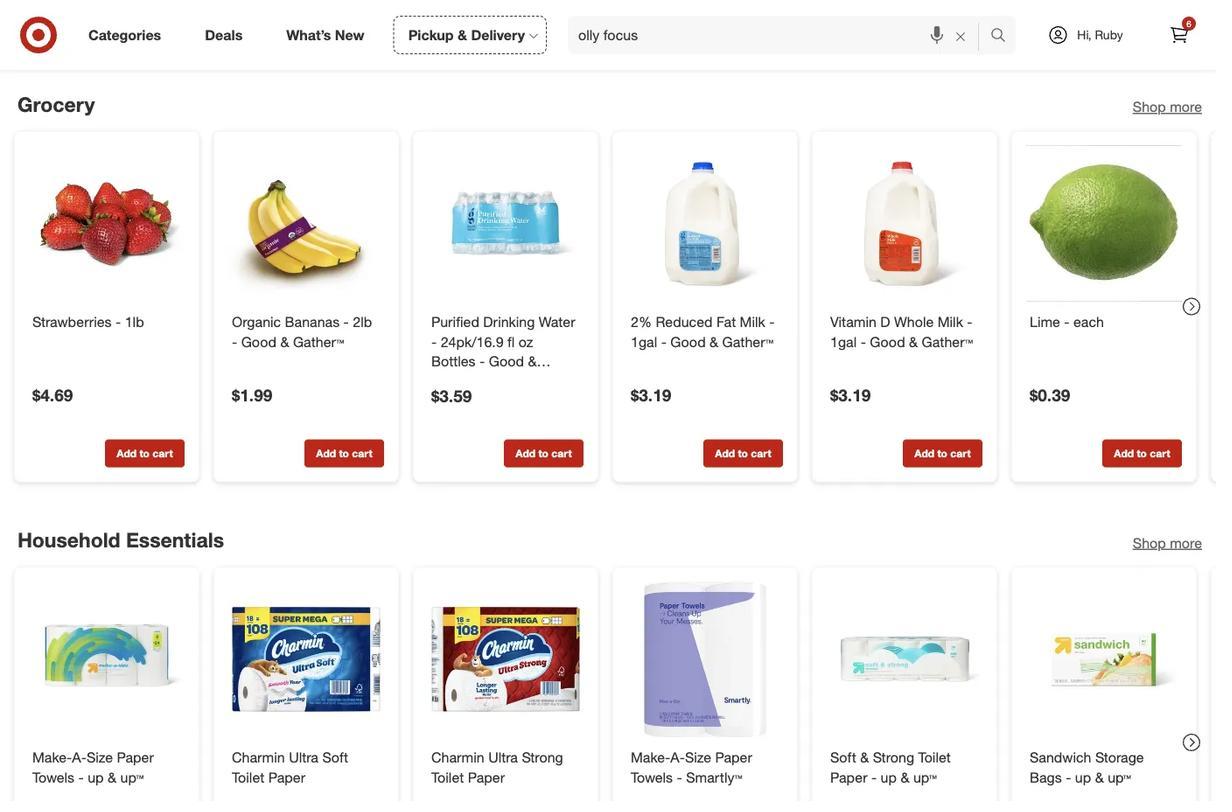 Task type: describe. For each thing, give the bounding box(es) containing it.
essentials inside household essentials button
[[695, 22, 770, 41]]

soft & strong toilet paper - up & up™ link
[[831, 749, 980, 789]]

shop more button for household essentials
[[1134, 534, 1203, 554]]

vitamin d whole milk - 1gal - good & gather™ link
[[831, 312, 980, 352]]

& inside 'make-a-size paper towels - up & up™'
[[108, 770, 117, 787]]

- inside soft & strong toilet paper - up & up™
[[872, 770, 877, 787]]

to for purified drinking water - 24pk/16.9 fl oz bottles - good & gather™
[[539, 447, 549, 461]]

pickup & delivery link
[[394, 16, 547, 54]]

shop more for household essentials
[[1134, 535, 1203, 552]]

d
[[881, 314, 891, 331]]

vitamin d whole milk - 1gal - good & gather™
[[831, 314, 974, 351]]

drinking
[[484, 314, 535, 331]]

hi, ruby
[[1078, 27, 1124, 42]]

charmin ultra strong toilet paper
[[432, 750, 564, 787]]

$3.59
[[432, 386, 472, 406]]

past
[[263, 22, 296, 41]]

charmin ultra soft toilet paper link
[[232, 749, 381, 789]]

purified
[[432, 314, 480, 331]]

- inside sandwich storage bags - up & up™
[[1067, 770, 1072, 787]]

lime - each link
[[1030, 312, 1179, 332]]

soft & strong toilet paper - up & up™
[[831, 750, 951, 787]]

add to cart for lime - each
[[1115, 447, 1171, 461]]

1lb
[[125, 314, 144, 331]]

milk for fat
[[740, 314, 766, 331]]

charmin ultra strong toilet paper link
[[432, 749, 580, 789]]

$0.39
[[1030, 386, 1071, 406]]

towels for make-a-size paper towels - up & up™
[[32, 770, 75, 787]]

what's new
[[287, 26, 365, 43]]

shop more for grocery
[[1134, 98, 1203, 115]]

grocery inside the grocery button
[[465, 22, 524, 41]]

oz
[[519, 334, 534, 351]]

24pk/16.9
[[441, 334, 504, 351]]

strawberries - 1lb
[[32, 314, 144, 331]]

lime - each
[[1030, 314, 1105, 331]]

charmin for charmin ultra soft toilet paper
[[232, 750, 285, 767]]

household essentials inside button
[[612, 22, 770, 41]]

bananas
[[285, 314, 340, 331]]

make-a-size paper towels - up & up™
[[32, 750, 154, 787]]

& inside purified drinking water - 24pk/16.9 fl oz bottles - good & gather™ $3.59
[[528, 354, 537, 371]]

add for 2% reduced fat milk - 1gal - good & gather™
[[716, 447, 736, 461]]

$3.19 for 2% reduced fat milk - 1gal - good & gather™
[[631, 386, 672, 406]]

to for vitamin d whole milk - 1gal - good & gather™
[[938, 447, 948, 461]]

$1.99
[[232, 386, 273, 406]]

add to cart for purified drinking water - 24pk/16.9 fl oz bottles - good & gather™
[[516, 447, 572, 461]]

make-a-size paper towels - up & up™ link
[[32, 749, 181, 789]]

organic bananas - 2lb - good & gather™
[[232, 314, 372, 351]]

size for smartly™
[[685, 750, 712, 767]]

good inside purified drinking water - 24pk/16.9 fl oz bottles - good & gather™ $3.59
[[489, 354, 525, 371]]

hi,
[[1078, 27, 1092, 42]]

grocery button
[[407, 7, 544, 57]]

shop more button for grocery
[[1134, 97, 1203, 117]]

6 link
[[1161, 16, 1199, 54]]

reduced
[[656, 314, 713, 331]]

& inside pickup & delivery link
[[458, 26, 467, 43]]

women's
[[858, 22, 923, 41]]

sandwich storage bags - up & up™ link
[[1030, 749, 1179, 789]]

gather™ inside purified drinking water - 24pk/16.9 fl oz bottles - good & gather™ $3.59
[[432, 374, 483, 391]]

0 horizontal spatial grocery
[[18, 92, 95, 116]]

$3.19 for vitamin d whole milk - 1gal - good & gather™
[[831, 386, 871, 406]]

search button
[[983, 16, 1025, 58]]

strong for ultra
[[522, 750, 564, 767]]

purchases
[[300, 22, 377, 41]]

shop for grocery
[[1134, 98, 1167, 115]]

add to cart button for vitamin d whole milk - 1gal - good & gather™
[[904, 440, 983, 468]]

paper for soft & strong toilet paper - up & up™
[[831, 770, 868, 787]]

purified drinking water - 24pk/16.9 fl oz bottles - good & gather™ $3.59
[[432, 314, 576, 406]]

add to cart button for organic bananas - 2lb - good & gather™
[[305, 440, 384, 468]]

bottles
[[432, 354, 476, 371]]

strawberries - 1lb link
[[32, 312, 181, 332]]

add for vitamin d whole milk - 1gal - good & gather™
[[915, 447, 935, 461]]

fat
[[717, 314, 736, 331]]

up for size
[[88, 770, 104, 787]]

to for 2% reduced fat milk - 1gal - good & gather™
[[738, 447, 749, 461]]

what's
[[287, 26, 331, 43]]

gather™ inside 2% reduced fat milk - 1gal - good & gather™
[[723, 334, 774, 351]]

shop for household essentials
[[1134, 535, 1167, 552]]

2% reduced fat milk - 1gal - good & gather™ link
[[631, 312, 780, 352]]

ultra for strong
[[489, 750, 518, 767]]

milk for whole
[[938, 314, 964, 331]]

organic bananas - 2lb - good & gather™ link
[[232, 312, 381, 352]]

up™ for paper
[[120, 770, 144, 787]]

size for up
[[87, 750, 113, 767]]

make-a-size paper towels - smartly™
[[631, 750, 753, 787]]

add for organic bananas - 2lb - good & gather™
[[316, 447, 336, 461]]

bags
[[1030, 770, 1063, 787]]

beauty image
[[1164, 17, 1195, 47]]

sandwich storage bags - up & up™
[[1030, 750, 1145, 787]]

lime
[[1030, 314, 1061, 331]]

$4.69
[[32, 386, 73, 406]]

baby button
[[1019, 7, 1134, 57]]

search
[[983, 28, 1025, 45]]

storage
[[1096, 750, 1145, 767]]

pickup
[[409, 26, 454, 43]]

add for purified drinking water - 24pk/16.9 fl oz bottles - good & gather™
[[516, 447, 536, 461]]

add to cart button for lime - each
[[1103, 440, 1183, 468]]

1gal for vitamin d whole milk - 1gal - good & gather™
[[831, 334, 857, 351]]

ruby
[[1096, 27, 1124, 42]]

soft inside charmin ultra soft toilet paper
[[323, 750, 349, 767]]



Task type: locate. For each thing, give the bounding box(es) containing it.
good down d
[[871, 334, 906, 351]]

paper inside soft & strong toilet paper - up & up™
[[831, 770, 868, 787]]

- inside 'make-a-size paper towels - up & up™'
[[78, 770, 84, 787]]

0 vertical spatial grocery
[[465, 22, 524, 41]]

a- for smartly™
[[671, 750, 685, 767]]

1 shop more from the top
[[1134, 98, 1203, 115]]

-
[[116, 314, 121, 331], [344, 314, 349, 331], [770, 314, 775, 331], [968, 314, 973, 331], [1065, 314, 1070, 331], [232, 334, 237, 351], [432, 334, 437, 351], [662, 334, 667, 351], [861, 334, 867, 351], [480, 354, 485, 371], [78, 770, 84, 787], [677, 770, 683, 787], [872, 770, 877, 787], [1067, 770, 1072, 787]]

up™ for toilet
[[914, 770, 937, 787]]

good down fl in the top left of the page
[[489, 354, 525, 371]]

pickup & delivery
[[409, 26, 525, 43]]

1 horizontal spatial make-
[[631, 750, 671, 767]]

women's clothing button
[[800, 7, 1008, 57]]

0 horizontal spatial towels
[[32, 770, 75, 787]]

3 add to cart from the left
[[516, 447, 572, 461]]

add for lime - each
[[1115, 447, 1135, 461]]

1 vertical spatial shop more
[[1134, 535, 1203, 552]]

0 horizontal spatial charmin
[[232, 750, 285, 767]]

2% reduced fat milk - 1gal - good & gather™
[[631, 314, 775, 351]]

household essentials
[[612, 22, 770, 41], [18, 528, 224, 553]]

toilet
[[919, 750, 951, 767], [232, 770, 265, 787], [432, 770, 464, 787]]

0 horizontal spatial essentials
[[126, 528, 224, 553]]

to for lime - each
[[1138, 447, 1148, 461]]

1 horizontal spatial charmin
[[432, 750, 485, 767]]

sandwich storage bags - up & up™ image
[[1027, 582, 1183, 738], [1027, 582, 1183, 738]]

vitamin
[[831, 314, 877, 331]]

1 up from the left
[[88, 770, 104, 787]]

make- for make-a-size paper towels - smartly™
[[631, 750, 671, 767]]

paper for charmin ultra strong toilet paper
[[468, 770, 505, 787]]

a- inside 'make-a-size paper towels - up & up™'
[[72, 750, 87, 767]]

size inside make-a-size paper towels - smartly™
[[685, 750, 712, 767]]

1 vertical spatial shop more button
[[1134, 534, 1203, 554]]

$3.19 down vitamin
[[831, 386, 871, 406]]

6 cart from the left
[[1151, 447, 1171, 461]]

1 size from the left
[[87, 750, 113, 767]]

charmin ultra strong toilet paper image
[[428, 582, 584, 738], [428, 582, 584, 738]]

towels
[[32, 770, 75, 787], [631, 770, 673, 787]]

& inside sandwich storage bags - up & up™
[[1096, 770, 1105, 787]]

gather™ inside organic bananas - 2lb - good & gather™
[[293, 334, 344, 351]]

women's clothing
[[858, 22, 988, 41]]

1 vertical spatial essentials
[[126, 528, 224, 553]]

shop more
[[1134, 98, 1203, 115], [1134, 535, 1203, 552]]

1 horizontal spatial up
[[881, 770, 897, 787]]

organic
[[232, 314, 281, 331]]

0 vertical spatial shop more button
[[1134, 97, 1203, 117]]

gather™ down bananas at the top left
[[293, 334, 344, 351]]

2 horizontal spatial up™
[[1109, 770, 1132, 787]]

soft
[[323, 750, 349, 767], [831, 750, 857, 767]]

towels for make-a-size paper towels - smartly™
[[631, 770, 673, 787]]

milk inside vitamin d whole milk - 1gal - good & gather™
[[938, 314, 964, 331]]

0 horizontal spatial $3.19
[[631, 386, 672, 406]]

1 horizontal spatial ultra
[[489, 750, 518, 767]]

2 make- from the left
[[631, 750, 671, 767]]

1 horizontal spatial up™
[[914, 770, 937, 787]]

ultra inside charmin ultra soft toilet paper
[[289, 750, 319, 767]]

1gal down "2%"
[[631, 334, 658, 351]]

2 add to cart button from the left
[[305, 440, 384, 468]]

6 to from the left
[[1138, 447, 1148, 461]]

3 add from the left
[[516, 447, 536, 461]]

cart for organic bananas - 2lb - good & gather™
[[352, 447, 373, 461]]

make-a-size paper towels - smartly™ link
[[631, 749, 780, 789]]

good
[[241, 334, 277, 351], [671, 334, 706, 351], [871, 334, 906, 351], [489, 354, 525, 371]]

0 horizontal spatial up™
[[120, 770, 144, 787]]

categories
[[95, 22, 175, 41], [88, 26, 161, 43]]

add to cart button for 2% reduced fat milk - 1gal - good & gather™
[[704, 440, 784, 468]]

good down the organic on the top
[[241, 334, 277, 351]]

3 cart from the left
[[552, 447, 572, 461]]

1 horizontal spatial towels
[[631, 770, 673, 787]]

up™ inside 'make-a-size paper towels - up & up™'
[[120, 770, 144, 787]]

cart
[[153, 447, 173, 461], [352, 447, 373, 461], [552, 447, 572, 461], [751, 447, 772, 461], [951, 447, 972, 461], [1151, 447, 1171, 461]]

6 add from the left
[[1115, 447, 1135, 461]]

cart for lime - each
[[1151, 447, 1171, 461]]

0 horizontal spatial soft
[[323, 750, 349, 767]]

1 horizontal spatial 1gal
[[831, 334, 857, 351]]

2 1gal from the left
[[831, 334, 857, 351]]

a- for up
[[72, 750, 87, 767]]

purified drinking water - 24pk/16.9 fl oz bottles - good & gather™ link
[[432, 312, 580, 391]]

5 add to cart from the left
[[915, 447, 972, 461]]

size
[[87, 750, 113, 767], [685, 750, 712, 767]]

up
[[88, 770, 104, 787], [881, 770, 897, 787], [1076, 770, 1092, 787]]

1 to from the left
[[140, 447, 150, 461]]

1 horizontal spatial milk
[[938, 314, 964, 331]]

toilet for charmin ultra strong toilet paper
[[432, 770, 464, 787]]

shop more button
[[1134, 97, 1203, 117], [1134, 534, 1203, 554]]

2 size from the left
[[685, 750, 712, 767]]

- inside make-a-size paper towels - smartly™
[[677, 770, 683, 787]]

2 ultra from the left
[[489, 750, 518, 767]]

0 horizontal spatial up
[[88, 770, 104, 787]]

3 up™ from the left
[[1109, 770, 1132, 787]]

4 add to cart from the left
[[716, 447, 772, 461]]

1 horizontal spatial a-
[[671, 750, 685, 767]]

strong for &
[[874, 750, 915, 767]]

clothing
[[927, 22, 988, 41]]

charmin ultra soft toilet paper
[[232, 750, 349, 787]]

up inside soft & strong toilet paper - up & up™
[[881, 770, 897, 787]]

ultra for soft
[[289, 750, 319, 767]]

milk right whole
[[938, 314, 964, 331]]

2 $3.19 from the left
[[831, 386, 871, 406]]

towels inside 'make-a-size paper towels - up & up™'
[[32, 770, 75, 787]]

1 horizontal spatial $3.19
[[831, 386, 871, 406]]

2 milk from the left
[[938, 314, 964, 331]]

up inside sandwich storage bags - up & up™
[[1076, 770, 1092, 787]]

gather™
[[293, 334, 344, 351], [723, 334, 774, 351], [922, 334, 974, 351], [432, 374, 483, 391]]

1 1gal from the left
[[631, 334, 658, 351]]

add to cart button for purified drinking water - 24pk/16.9 fl oz bottles - good & gather™
[[504, 440, 584, 468]]

paper inside 'make-a-size paper towels - up & up™'
[[117, 750, 154, 767]]

0 vertical spatial household
[[612, 22, 691, 41]]

2 charmin from the left
[[432, 750, 485, 767]]

cart for purified drinking water - 24pk/16.9 fl oz bottles - good & gather™
[[552, 447, 572, 461]]

2 soft from the left
[[831, 750, 857, 767]]

sandwich
[[1030, 750, 1092, 767]]

soft & strong toilet paper - up & up™ image
[[827, 582, 983, 738], [827, 582, 983, 738]]

more for household essentials
[[1171, 535, 1203, 552]]

make- inside make-a-size paper towels - smartly™
[[631, 750, 671, 767]]

6 add to cart button from the left
[[1103, 440, 1183, 468]]

1 vertical spatial shop
[[1134, 535, 1167, 552]]

1 $3.19 from the left
[[631, 386, 672, 406]]

good inside vitamin d whole milk - 1gal - good & gather™
[[871, 334, 906, 351]]

& inside vitamin d whole milk - 1gal - good & gather™
[[910, 334, 919, 351]]

add to cart for strawberries - 1lb
[[117, 447, 173, 461]]

grocery right pickup
[[465, 22, 524, 41]]

5 to from the left
[[938, 447, 948, 461]]

4 cart from the left
[[751, 447, 772, 461]]

1 charmin from the left
[[232, 750, 285, 767]]

grocery down my on the top left of page
[[18, 92, 95, 116]]

1 vertical spatial grocery
[[18, 92, 95, 116]]

add to cart button
[[105, 440, 185, 468], [305, 440, 384, 468], [504, 440, 584, 468], [704, 440, 784, 468], [904, 440, 983, 468], [1103, 440, 1183, 468]]

0 horizontal spatial make-
[[32, 750, 72, 767]]

5 add from the left
[[915, 447, 935, 461]]

cart for 2% reduced fat milk - 1gal - good & gather™
[[751, 447, 772, 461]]

smartly™
[[687, 770, 743, 787]]

good inside 2% reduced fat milk - 1gal - good & gather™
[[671, 334, 706, 351]]

0 vertical spatial shop
[[1134, 98, 1167, 115]]

1 soft from the left
[[323, 750, 349, 767]]

1 horizontal spatial household
[[612, 22, 691, 41]]

2 towels from the left
[[631, 770, 673, 787]]

0 vertical spatial essentials
[[695, 22, 770, 41]]

add for strawberries - 1lb
[[117, 447, 137, 461]]

4 to from the left
[[738, 447, 749, 461]]

strawberries
[[32, 314, 112, 331]]

2 shop more from the top
[[1134, 535, 1203, 552]]

5 add to cart button from the left
[[904, 440, 983, 468]]

1 more from the top
[[1171, 98, 1203, 115]]

4 add from the left
[[716, 447, 736, 461]]

2 horizontal spatial up
[[1076, 770, 1092, 787]]

toilet for charmin ultra soft toilet paper
[[232, 770, 265, 787]]

1 shop more button from the top
[[1134, 97, 1203, 117]]

2 more from the top
[[1171, 535, 1203, 552]]

more for grocery
[[1171, 98, 1203, 115]]

3 to from the left
[[539, 447, 549, 461]]

deals link
[[190, 16, 265, 54]]

2%
[[631, 314, 652, 331]]

vitamin d whole milk - 1gal - good & gather™ image
[[827, 146, 983, 302], [827, 146, 983, 302]]

add to cart for organic bananas - 2lb - good & gather™
[[316, 447, 373, 461]]

0 vertical spatial household essentials
[[612, 22, 770, 41]]

1 ultra from the left
[[289, 750, 319, 767]]

1 add to cart button from the left
[[105, 440, 185, 468]]

household essentials button
[[555, 7, 790, 57]]

1gal inside vitamin d whole milk - 1gal - good & gather™
[[831, 334, 857, 351]]

0 vertical spatial shop more
[[1134, 98, 1203, 115]]

1 vertical spatial household essentials
[[18, 528, 224, 553]]

0 vertical spatial more
[[1171, 98, 1203, 115]]

soft inside soft & strong toilet paper - up & up™
[[831, 750, 857, 767]]

2 cart from the left
[[352, 447, 373, 461]]

2 shop from the top
[[1134, 535, 1167, 552]]

5 cart from the left
[[951, 447, 972, 461]]

categories inside categories link
[[88, 26, 161, 43]]

2 up from the left
[[881, 770, 897, 787]]

2 strong from the left
[[874, 750, 915, 767]]

whole
[[895, 314, 934, 331]]

2 add from the left
[[316, 447, 336, 461]]

1gal down vitamin
[[831, 334, 857, 351]]

1 horizontal spatial size
[[685, 750, 712, 767]]

milk right fat
[[740, 314, 766, 331]]

$3.19 down "2%"
[[631, 386, 672, 406]]

cart for vitamin d whole milk - 1gal - good & gather™
[[951, 447, 972, 461]]

1 strong from the left
[[522, 750, 564, 767]]

good inside organic bananas - 2lb - good & gather™
[[241, 334, 277, 351]]

paper inside charmin ultra soft toilet paper
[[268, 770, 306, 787]]

1 add to cart from the left
[[117, 447, 173, 461]]

my
[[69, 22, 91, 41]]

cart for strawberries - 1lb
[[153, 447, 173, 461]]

to
[[140, 447, 150, 461], [339, 447, 349, 461], [539, 447, 549, 461], [738, 447, 749, 461], [938, 447, 948, 461], [1138, 447, 1148, 461]]

categories link
[[74, 16, 183, 54]]

toilet inside soft & strong toilet paper - up & up™
[[919, 750, 951, 767]]

2 horizontal spatial toilet
[[919, 750, 951, 767]]

gather™ down whole
[[922, 334, 974, 351]]

to for organic bananas - 2lb - good & gather™
[[339, 447, 349, 461]]

gather™ down the bottles
[[432, 374, 483, 391]]

2% reduced fat milk - 1gal - good & gather™ image
[[628, 146, 784, 302], [628, 146, 784, 302]]

strong inside soft & strong toilet paper - up & up™
[[874, 750, 915, 767]]

strong
[[522, 750, 564, 767], [874, 750, 915, 767]]

towels inside make-a-size paper towels - smartly™
[[631, 770, 673, 787]]

paper inside make-a-size paper towels - smartly™
[[716, 750, 753, 767]]

gather™ down fat
[[723, 334, 774, 351]]

purified drinking water - 24pk/16.9 fl oz bottles - good & gather™ image
[[428, 146, 584, 302], [428, 146, 584, 302]]

shop
[[1134, 98, 1167, 115], [1134, 535, 1167, 552]]

make-a-size paper towels - smartly™ image
[[628, 582, 784, 738], [628, 582, 784, 738]]

1 milk from the left
[[740, 314, 766, 331]]

make- for make-a-size paper towels - up & up™
[[32, 750, 72, 767]]

household inside household essentials button
[[612, 22, 691, 41]]

milk inside 2% reduced fat milk - 1gal - good & gather™
[[740, 314, 766, 331]]

2 a- from the left
[[671, 750, 685, 767]]

up™ inside soft & strong toilet paper - up & up™
[[914, 770, 937, 787]]

& inside 2% reduced fat milk - 1gal - good & gather™
[[710, 334, 719, 351]]

make- inside 'make-a-size paper towels - up & up™'
[[32, 750, 72, 767]]

charmin for charmin ultra strong toilet paper
[[432, 750, 485, 767]]

charmin ultra soft toilet paper image
[[229, 582, 384, 738], [229, 582, 384, 738]]

lime - each image
[[1027, 146, 1183, 302], [1027, 146, 1183, 302]]

milk
[[740, 314, 766, 331], [938, 314, 964, 331]]

add
[[117, 447, 137, 461], [316, 447, 336, 461], [516, 447, 536, 461], [716, 447, 736, 461], [915, 447, 935, 461], [1115, 447, 1135, 461]]

6
[[1187, 18, 1192, 29]]

0 horizontal spatial a-
[[72, 750, 87, 767]]

1 vertical spatial household
[[18, 528, 120, 553]]

6 add to cart from the left
[[1115, 447, 1171, 461]]

2lb
[[353, 314, 372, 331]]

0 horizontal spatial size
[[87, 750, 113, 767]]

strong inside charmin ultra strong toilet paper
[[522, 750, 564, 767]]

1 cart from the left
[[153, 447, 173, 461]]

1 make- from the left
[[32, 750, 72, 767]]

each
[[1074, 314, 1105, 331]]

1 add from the left
[[117, 447, 137, 461]]

1 horizontal spatial household essentials
[[612, 22, 770, 41]]

paper inside charmin ultra strong toilet paper
[[468, 770, 505, 787]]

2 up™ from the left
[[914, 770, 937, 787]]

delivery
[[471, 26, 525, 43]]

charmin inside charmin ultra soft toilet paper
[[232, 750, 285, 767]]

1 horizontal spatial strong
[[874, 750, 915, 767]]

2 to from the left
[[339, 447, 349, 461]]

toilet inside charmin ultra soft toilet paper
[[232, 770, 265, 787]]

0 horizontal spatial strong
[[522, 750, 564, 767]]

0 horizontal spatial household
[[18, 528, 120, 553]]

1 horizontal spatial grocery
[[465, 22, 524, 41]]

0 horizontal spatial household essentials
[[18, 528, 224, 553]]

ultra inside charmin ultra strong toilet paper
[[489, 750, 518, 767]]

& inside organic bananas - 2lb - good & gather™
[[281, 334, 289, 351]]

paper
[[117, 750, 154, 767], [716, 750, 753, 767], [268, 770, 306, 787], [468, 770, 505, 787], [831, 770, 868, 787]]

3 up from the left
[[1076, 770, 1092, 787]]

1gal for 2% reduced fat milk - 1gal - good & gather™
[[631, 334, 658, 351]]

$3.19
[[631, 386, 672, 406], [831, 386, 871, 406]]

0 horizontal spatial milk
[[740, 314, 766, 331]]

0 horizontal spatial ultra
[[289, 750, 319, 767]]

past purchases
[[263, 22, 377, 41]]

gather™ inside vitamin d whole milk - 1gal - good & gather™
[[922, 334, 974, 351]]

0 horizontal spatial 1gal
[[631, 334, 658, 351]]

1 towels from the left
[[32, 770, 75, 787]]

water
[[539, 314, 576, 331]]

paper for charmin ultra soft toilet paper
[[268, 770, 306, 787]]

toilet for soft & strong toilet paper - up & up™
[[919, 750, 951, 767]]

1 a- from the left
[[72, 750, 87, 767]]

to for strawberries - 1lb
[[140, 447, 150, 461]]

a- inside make-a-size paper towels - smartly™
[[671, 750, 685, 767]]

charmin
[[232, 750, 285, 767], [432, 750, 485, 767]]

&
[[458, 26, 467, 43], [281, 334, 289, 351], [710, 334, 719, 351], [910, 334, 919, 351], [528, 354, 537, 371], [861, 750, 870, 767], [108, 770, 117, 787], [901, 770, 910, 787], [1096, 770, 1105, 787]]

1 horizontal spatial soft
[[831, 750, 857, 767]]

size inside 'make-a-size paper towels - up & up™'
[[87, 750, 113, 767]]

fl
[[508, 334, 515, 351]]

1 horizontal spatial toilet
[[432, 770, 464, 787]]

1 horizontal spatial essentials
[[695, 22, 770, 41]]

new
[[335, 26, 365, 43]]

deals
[[205, 26, 243, 43]]

charmin inside charmin ultra strong toilet paper
[[432, 750, 485, 767]]

make-a-size paper towels - up & up™ image
[[29, 582, 185, 738], [29, 582, 185, 738]]

1 shop from the top
[[1134, 98, 1167, 115]]

0 horizontal spatial toilet
[[232, 770, 265, 787]]

add to cart button for strawberries - 1lb
[[105, 440, 185, 468]]

organic bananas - 2lb - good & gather™ image
[[229, 146, 384, 302], [229, 146, 384, 302]]

up™ inside sandwich storage bags - up & up™
[[1109, 770, 1132, 787]]

What can we help you find? suggestions appear below search field
[[568, 16, 995, 54]]

my categories
[[69, 22, 175, 41]]

add to cart
[[117, 447, 173, 461], [316, 447, 373, 461], [516, 447, 572, 461], [716, 447, 772, 461], [915, 447, 972, 461], [1115, 447, 1171, 461]]

up for strong
[[881, 770, 897, 787]]

add to cart for 2% reduced fat milk - 1gal - good & gather™
[[716, 447, 772, 461]]

categories inside my categories button
[[95, 22, 175, 41]]

up inside 'make-a-size paper towels - up & up™'
[[88, 770, 104, 787]]

4 add to cart button from the left
[[704, 440, 784, 468]]

toilet inside charmin ultra strong toilet paper
[[432, 770, 464, 787]]

what's new link
[[272, 16, 387, 54]]

2 shop more button from the top
[[1134, 534, 1203, 554]]

add to cart for vitamin d whole milk - 1gal - good & gather™
[[915, 447, 972, 461]]

ultra
[[289, 750, 319, 767], [489, 750, 518, 767]]

past purchases button
[[206, 7, 397, 57]]

strawberries - 1lb image
[[29, 146, 185, 302], [29, 146, 185, 302]]

my categories button
[[14, 7, 195, 57]]

1gal inside 2% reduced fat milk - 1gal - good & gather™
[[631, 334, 658, 351]]

good down reduced
[[671, 334, 706, 351]]

1 vertical spatial more
[[1171, 535, 1203, 552]]

baby
[[1077, 22, 1114, 41]]

3 add to cart button from the left
[[504, 440, 584, 468]]

2 add to cart from the left
[[316, 447, 373, 461]]

1 up™ from the left
[[120, 770, 144, 787]]



Task type: vqa. For each thing, say whether or not it's contained in the screenshot.
cart associated with Strawberries - 1lb
yes



